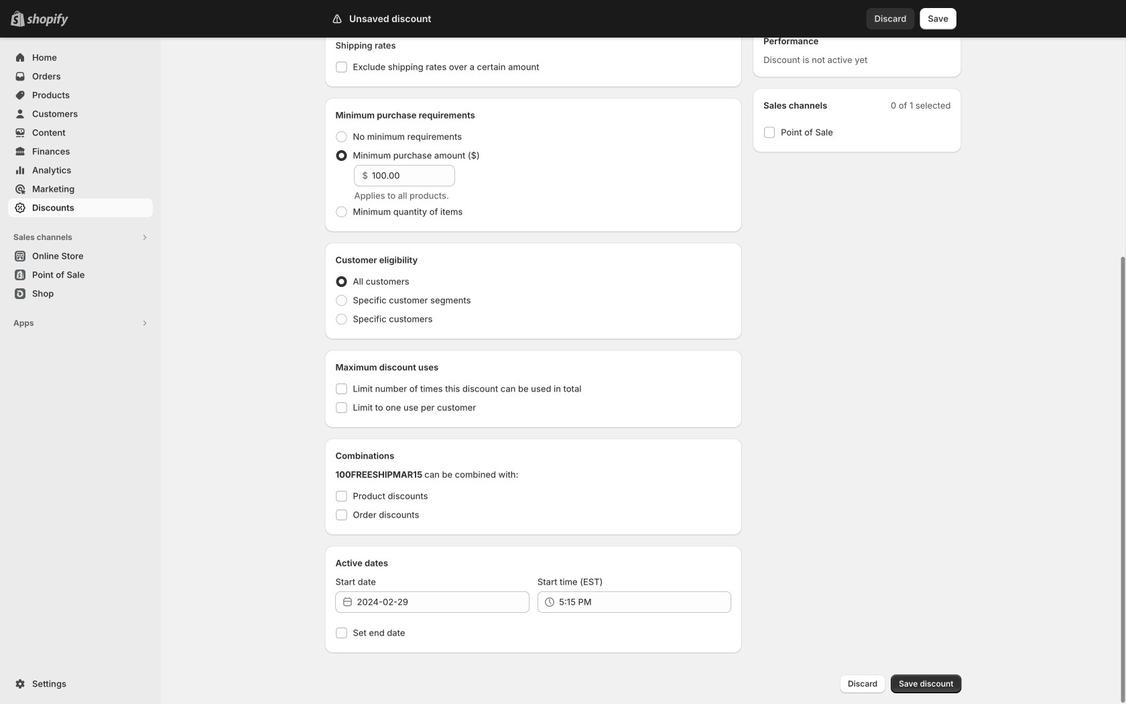 Task type: locate. For each thing, give the bounding box(es) containing it.
Enter time text field
[[559, 592, 732, 613]]

0.00 text field
[[372, 165, 455, 186]]

shopify image
[[27, 13, 68, 27]]



Task type: vqa. For each thing, say whether or not it's contained in the screenshot.
Shopify image
yes



Task type: describe. For each thing, give the bounding box(es) containing it.
YYYY-MM-DD text field
[[357, 592, 530, 613]]



